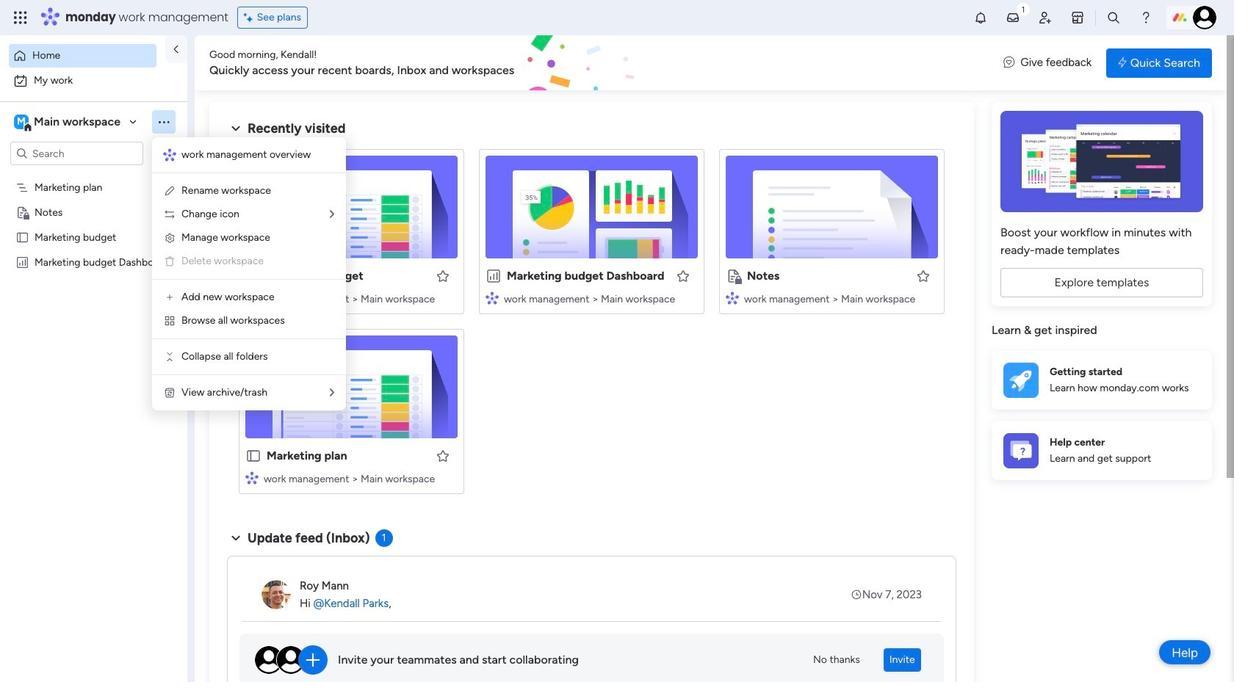 Task type: vqa. For each thing, say whether or not it's contained in the screenshot.
the view!
no



Task type: describe. For each thing, give the bounding box(es) containing it.
private board image
[[726, 268, 742, 284]]

2 vertical spatial option
[[0, 174, 187, 177]]

private board image
[[15, 205, 29, 219]]

view archive/trash image
[[164, 387, 176, 399]]

browse all workspaces image
[[164, 315, 176, 327]]

add to favorites image for private board image
[[916, 269, 931, 283]]

add to favorites image for public board image to the right
[[436, 269, 450, 283]]

rename workspace image
[[164, 185, 176, 197]]

public dashboard image
[[486, 268, 502, 284]]

help center element
[[992, 421, 1212, 480]]

add to favorites image for public board icon
[[436, 449, 450, 463]]

select product image
[[13, 10, 28, 25]]

component image
[[486, 291, 499, 305]]

templates image image
[[1005, 111, 1199, 212]]

add to favorites image
[[676, 269, 691, 283]]

close recently visited image
[[227, 120, 245, 137]]

1 element
[[375, 530, 393, 547]]

see plans image
[[244, 10, 257, 26]]

1 horizontal spatial public board image
[[245, 268, 262, 284]]

monday marketplace image
[[1071, 10, 1085, 25]]

1 vertical spatial option
[[9, 69, 179, 93]]

invite members image
[[1038, 10, 1053, 25]]

search everything image
[[1107, 10, 1121, 25]]

help image
[[1139, 10, 1154, 25]]

v2 user feedback image
[[1004, 55, 1015, 71]]

kendall parks image
[[1193, 6, 1217, 29]]

public board image
[[245, 448, 262, 464]]



Task type: locate. For each thing, give the bounding box(es) containing it.
add to favorites image
[[436, 269, 450, 283], [916, 269, 931, 283], [436, 449, 450, 463]]

list arrow image for view archive/trash image
[[330, 388, 334, 398]]

public board image up component icon
[[245, 268, 262, 284]]

workspace selection element
[[14, 113, 123, 132]]

list arrow image
[[330, 209, 334, 220], [330, 388, 334, 398]]

change icon image
[[164, 209, 176, 220]]

0 vertical spatial public board image
[[15, 230, 29, 244]]

close update feed (inbox) image
[[227, 530, 245, 547]]

option
[[9, 44, 157, 68], [9, 69, 179, 93], [0, 174, 187, 177]]

getting started element
[[992, 351, 1212, 410]]

workspace image
[[14, 114, 29, 130]]

list arrow image for change icon
[[330, 209, 334, 220]]

Search in workspace field
[[31, 145, 123, 162]]

workspace options image
[[157, 114, 171, 129]]

2 list arrow image from the top
[[330, 388, 334, 398]]

menu
[[152, 137, 346, 411]]

public board image
[[15, 230, 29, 244], [245, 268, 262, 284]]

0 vertical spatial option
[[9, 44, 157, 68]]

notifications image
[[974, 10, 988, 25]]

1 vertical spatial public board image
[[245, 268, 262, 284]]

add new workspace image
[[164, 292, 176, 303]]

public dashboard image
[[15, 255, 29, 269]]

collapse all folders image
[[164, 351, 176, 363]]

v2 bolt switch image
[[1119, 55, 1127, 71]]

1 vertical spatial list arrow image
[[330, 388, 334, 398]]

component image
[[245, 291, 259, 305]]

update feed image
[[1006, 10, 1021, 25]]

list box
[[0, 172, 187, 473]]

public board image up public dashboard image
[[15, 230, 29, 244]]

roy mann image
[[262, 581, 291, 610]]

1 image
[[1017, 1, 1030, 17]]

manage workspace image
[[164, 232, 176, 244]]

delete workspace image
[[164, 256, 176, 267]]

0 horizontal spatial public board image
[[15, 230, 29, 244]]

0 vertical spatial list arrow image
[[330, 209, 334, 220]]

1 list arrow image from the top
[[330, 209, 334, 220]]

quick search results list box
[[227, 137, 957, 512]]

menu item
[[164, 253, 334, 270]]



